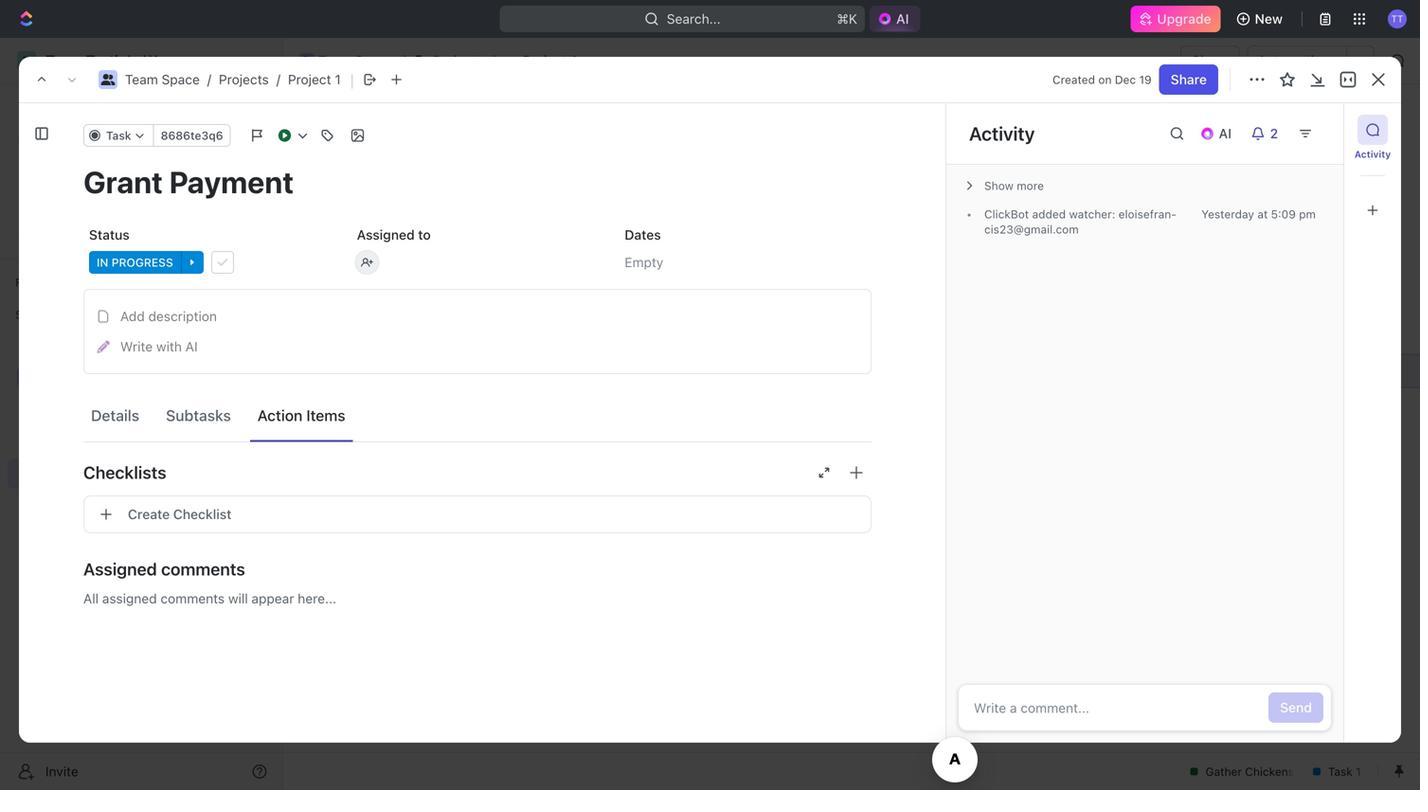 Task type: locate. For each thing, give the bounding box(es) containing it.
add for add description
[[120, 308, 145, 324]]

1 horizontal spatial team space
[[318, 53, 393, 68]]

project 1
[[523, 53, 577, 68], [329, 113, 438, 145]]

team space up |
[[318, 53, 393, 68]]

ai inside button
[[186, 339, 198, 354]]

created on dec 19
[[1053, 73, 1152, 86]]

in progress inside "dropdown button"
[[97, 256, 173, 269]]

add inside button
[[1284, 122, 1309, 137]]

comments inside assigned comments dropdown button
[[161, 559, 245, 580]]

projects
[[433, 53, 483, 68], [219, 72, 269, 87], [57, 401, 107, 417]]

task
[[1312, 122, 1341, 137], [106, 129, 131, 142]]

items
[[307, 407, 346, 425]]

0 horizontal spatial activity
[[970, 122, 1035, 145]]

Edit task name text field
[[83, 164, 872, 200]]

1 vertical spatial 1
[[335, 72, 341, 87]]

1 vertical spatial space
[[162, 72, 200, 87]]

automations button
[[1249, 46, 1347, 75]]

add up write
[[120, 308, 145, 324]]

0 horizontal spatial project 1
[[329, 113, 438, 145]]

project 1 link
[[499, 49, 582, 72], [288, 72, 341, 87]]

team space inside sidebar navigation
[[45, 369, 120, 385]]

0 horizontal spatial add
[[120, 308, 145, 324]]

1 vertical spatial project 1
[[329, 113, 438, 145]]

1 vertical spatial team space
[[45, 369, 120, 385]]

team inside sidebar navigation
[[45, 369, 78, 385]]

0 horizontal spatial project 1 link
[[288, 72, 341, 87]]

0 horizontal spatial space
[[82, 369, 120, 385]]

send button
[[1269, 693, 1324, 723]]

space right user group icon
[[355, 53, 393, 68]]

1 horizontal spatial 1
[[420, 113, 433, 145]]

in down the assigned to
[[354, 269, 365, 282]]

add right 2
[[1284, 122, 1309, 137]]

activity inside the task sidebar navigation tab list
[[1355, 149, 1392, 160]]

1 vertical spatial user group image
[[19, 372, 34, 383]]

0 vertical spatial user group image
[[101, 74, 115, 85]]

2 vertical spatial projects
[[57, 401, 107, 417]]

assigned up assigned
[[83, 559, 157, 580]]

space
[[355, 53, 393, 68], [162, 72, 200, 87], [82, 369, 120, 385]]

assigned inside dropdown button
[[83, 559, 157, 580]]

share for share button under upgrade
[[1192, 53, 1229, 68]]

tt button
[[1383, 4, 1413, 34]]

subtasks button
[[158, 398, 239, 433]]

1 vertical spatial share
[[1171, 72, 1208, 87]]

progress down the assigned to
[[368, 269, 430, 282]]

ai button left 2
[[1193, 118, 1244, 149]]

8686te3q6 button
[[153, 124, 231, 147]]

0 vertical spatial add
[[1284, 122, 1309, 137]]

ai right ⌘k
[[897, 11, 909, 27]]

0 horizontal spatial 1
[[335, 72, 341, 87]]

add task
[[1284, 122, 1341, 137]]

2 horizontal spatial space
[[355, 53, 393, 68]]

1 vertical spatial assigned
[[83, 559, 157, 580]]

add inside button
[[120, 308, 145, 324]]

checklists
[[83, 463, 166, 483]]

1 horizontal spatial in progress
[[354, 269, 430, 282]]

add description button
[[90, 301, 865, 332]]

in progress
[[97, 256, 173, 269], [354, 269, 430, 282]]

1 inside team space / projects / project 1 |
[[335, 72, 341, 87]]

1 vertical spatial projects
[[219, 72, 269, 87]]

share button
[[1181, 45, 1240, 76], [1160, 64, 1219, 95]]

tree containing team space
[[8, 330, 275, 586]]

dashboards
[[45, 196, 119, 211]]

create checklist
[[128, 507, 232, 522]]

0 horizontal spatial user group image
[[19, 372, 34, 383]]

0 horizontal spatial assigned
[[83, 559, 157, 580]]

0 vertical spatial team space
[[318, 53, 393, 68]]

0 vertical spatial assigned
[[357, 227, 415, 243]]

2 vertical spatial space
[[82, 369, 120, 385]]

0 vertical spatial team
[[318, 53, 351, 68]]

share right the 19
[[1171, 72, 1208, 87]]

share button right the 19
[[1160, 64, 1219, 95]]

home
[[45, 99, 82, 115]]

add for add task
[[1284, 122, 1309, 137]]

assigned left to
[[357, 227, 415, 243]]

0 vertical spatial share
[[1192, 53, 1229, 68]]

/
[[402, 53, 406, 68], [492, 53, 495, 68], [207, 72, 211, 87], [277, 72, 280, 87]]

team up home link
[[125, 72, 158, 87]]

task right 2
[[1312, 122, 1341, 137]]

0 horizontal spatial team space
[[45, 369, 120, 385]]

2 horizontal spatial ai
[[1219, 126, 1232, 141]]

assigned
[[357, 227, 415, 243], [83, 559, 157, 580]]

0 horizontal spatial ai button
[[870, 6, 921, 32]]

progress down status in the top of the page
[[112, 256, 173, 269]]

0 horizontal spatial team
[[45, 369, 78, 385]]

1 horizontal spatial task
[[1312, 122, 1341, 137]]

comments
[[161, 559, 245, 580], [161, 591, 225, 607]]

task down home link
[[106, 129, 131, 142]]

1 horizontal spatial projects
[[219, 72, 269, 87]]

0 vertical spatial project 1
[[523, 53, 577, 68]]

1 vertical spatial ai
[[1219, 126, 1232, 141]]

space up home link
[[162, 72, 200, 87]]

0 horizontal spatial task
[[106, 129, 131, 142]]

team up |
[[318, 53, 351, 68]]

sidebar navigation
[[0, 38, 283, 790]]

1 horizontal spatial project 1 link
[[499, 49, 582, 72]]

project
[[523, 53, 568, 68], [288, 72, 331, 87], [329, 113, 414, 145]]

task inside button
[[1312, 122, 1341, 137]]

assigned comments
[[83, 559, 245, 580]]

eloisefran cis23@gmail.com
[[985, 208, 1177, 236]]

comments up the all assigned comments will appear here...
[[161, 559, 245, 580]]

user group image down spaces
[[19, 372, 34, 383]]

assigned
[[102, 591, 157, 607]]

ai right with
[[186, 339, 198, 354]]

in
[[97, 256, 108, 269], [354, 269, 365, 282]]

1 horizontal spatial activity
[[1355, 149, 1392, 160]]

favorites button
[[8, 271, 84, 294]]

to
[[418, 227, 431, 243]]

2 vertical spatial project
[[329, 113, 414, 145]]

1 horizontal spatial user group image
[[101, 74, 115, 85]]

team space / projects / project 1 |
[[125, 70, 354, 89]]

yesterday at 5:09 pm
[[1202, 208, 1317, 221]]

1
[[571, 53, 577, 68], [335, 72, 341, 87], [420, 113, 433, 145]]

comments down assigned comments
[[161, 591, 225, 607]]

progress
[[112, 256, 173, 269], [368, 269, 430, 282]]

write with ai button
[[90, 332, 865, 362]]

1 vertical spatial activity
[[1355, 149, 1392, 160]]

team space down "pencil" icon
[[45, 369, 120, 385]]

1 horizontal spatial space
[[162, 72, 200, 87]]

⌘k
[[837, 11, 858, 27]]

0 vertical spatial activity
[[970, 122, 1035, 145]]

2 vertical spatial 1
[[420, 113, 433, 145]]

0 horizontal spatial in
[[97, 256, 108, 269]]

ai left 2 dropdown button
[[1219, 126, 1232, 141]]

tree
[[8, 330, 275, 586]]

0 vertical spatial space
[[355, 53, 393, 68]]

1 horizontal spatial team
[[125, 72, 158, 87]]

share down upgrade
[[1192, 53, 1229, 68]]

2 vertical spatial ai
[[186, 339, 198, 354]]

0 horizontal spatial projects
[[57, 401, 107, 417]]

1 horizontal spatial assigned
[[357, 227, 415, 243]]

pm
[[1300, 208, 1317, 221]]

hide button
[[976, 218, 1017, 241]]

ai
[[897, 11, 909, 27], [1219, 126, 1232, 141], [186, 339, 198, 354]]

1 horizontal spatial add
[[1284, 122, 1309, 137]]

1 horizontal spatial ai button
[[1193, 118, 1244, 149]]

assigned for assigned to
[[357, 227, 415, 243]]

will
[[228, 591, 248, 607]]

empty
[[625, 255, 664, 270]]

team space link
[[295, 49, 398, 72], [125, 72, 200, 87], [45, 362, 271, 392]]

1 vertical spatial add
[[120, 308, 145, 324]]

share
[[1192, 53, 1229, 68], [1171, 72, 1208, 87]]

space down "pencil" icon
[[82, 369, 120, 385]]

grant payment link
[[377, 357, 657, 385]]

0 horizontal spatial ai
[[186, 339, 198, 354]]

0 vertical spatial projects
[[433, 53, 483, 68]]

1 horizontal spatial progress
[[368, 269, 430, 282]]

user group image
[[301, 56, 313, 65]]

0 vertical spatial comments
[[161, 559, 245, 580]]

details button
[[83, 398, 147, 433]]

show more
[[985, 179, 1045, 192]]

in progress down the assigned to
[[354, 269, 430, 282]]

0 horizontal spatial progress
[[112, 256, 173, 269]]

added
[[1033, 208, 1066, 221]]

0 vertical spatial ai button
[[870, 6, 921, 32]]

share for share button right of the 19
[[1171, 72, 1208, 87]]

0 horizontal spatial in progress
[[97, 256, 173, 269]]

team down spaces
[[45, 369, 78, 385]]

1 horizontal spatial in
[[354, 269, 365, 282]]

2 vertical spatial team
[[45, 369, 78, 385]]

invite
[[45, 764, 78, 780]]

user group image
[[101, 74, 115, 85], [19, 372, 34, 383]]

1 vertical spatial project
[[288, 72, 331, 87]]

1 vertical spatial team
[[125, 72, 158, 87]]

in down status in the top of the page
[[97, 256, 108, 269]]

appear
[[252, 591, 294, 607]]

space inside sidebar navigation
[[82, 369, 120, 385]]

2 button
[[1244, 118, 1291, 149]]

0 vertical spatial ai
[[897, 11, 909, 27]]

ai button right ⌘k
[[870, 6, 921, 32]]

added watcher:
[[1029, 208, 1119, 221]]

2 horizontal spatial 1
[[571, 53, 577, 68]]

in progress down status in the top of the page
[[97, 256, 173, 269]]

user group image up home link
[[101, 74, 115, 85]]

inbox link
[[8, 124, 275, 154]]



Task type: vqa. For each thing, say whether or not it's contained in the screenshot.
inbox
yes



Task type: describe. For each thing, give the bounding box(es) containing it.
subtasks
[[166, 407, 231, 425]]

hide
[[984, 223, 1009, 236]]

empty button
[[619, 245, 872, 280]]

dashboards link
[[8, 189, 275, 219]]

task sidebar navigation tab list
[[1353, 115, 1394, 226]]

dates
[[625, 227, 661, 243]]

inbox
[[45, 131, 79, 147]]

create checklist button
[[83, 496, 872, 534]]

assigned to
[[357, 227, 431, 243]]

5:09
[[1272, 208, 1296, 221]]

action
[[258, 407, 303, 425]]

tree inside sidebar navigation
[[8, 330, 275, 586]]

cis23@gmail.com
[[985, 208, 1177, 236]]

Search tasks... text field
[[1185, 216, 1374, 244]]

status
[[89, 227, 130, 243]]

task sidebar content section
[[942, 103, 1344, 743]]

new
[[1255, 11, 1283, 27]]

here...
[[298, 591, 337, 607]]

upgrade link
[[1131, 6, 1221, 32]]

watcher:
[[1070, 208, 1116, 221]]

payment
[[420, 363, 475, 379]]

team inside team space / projects / project 1 |
[[125, 72, 158, 87]]

19
[[1140, 73, 1152, 86]]

tt
[[1392, 13, 1404, 24]]

on
[[1099, 73, 1112, 86]]

0 vertical spatial 1
[[571, 53, 577, 68]]

assigned comments button
[[83, 547, 872, 592]]

project inside team space / projects / project 1 |
[[288, 72, 331, 87]]

all assigned comments will appear here...
[[83, 591, 337, 607]]

in inside the in progress "dropdown button"
[[97, 256, 108, 269]]

grant payment
[[382, 363, 475, 379]]

1 vertical spatial comments
[[161, 591, 225, 607]]

ai button
[[1193, 118, 1244, 149]]

2
[[1271, 126, 1279, 141]]

task inside dropdown button
[[106, 129, 131, 142]]

task button
[[83, 124, 154, 147]]

0 vertical spatial project
[[523, 53, 568, 68]]

description
[[148, 308, 217, 324]]

activity inside task sidebar content section
[[970, 122, 1035, 145]]

details
[[91, 407, 139, 425]]

2 horizontal spatial team
[[318, 53, 351, 68]]

projects inside team space / projects / project 1 |
[[219, 72, 269, 87]]

all
[[83, 591, 99, 607]]

1 horizontal spatial ai
[[897, 11, 909, 27]]

checklists button
[[83, 450, 872, 496]]

show
[[985, 179, 1014, 192]]

automations
[[1258, 53, 1337, 68]]

show more button
[[958, 173, 1333, 199]]

created
[[1053, 73, 1096, 86]]

yesterday
[[1202, 208, 1255, 221]]

1 vertical spatial ai button
[[1193, 118, 1244, 149]]

checklist
[[173, 507, 232, 522]]

1 horizontal spatial project 1
[[523, 53, 577, 68]]

assigned for assigned comments
[[83, 559, 157, 580]]

spaces
[[15, 308, 55, 321]]

home link
[[8, 92, 275, 122]]

share button down upgrade
[[1181, 45, 1240, 76]]

grant
[[382, 363, 417, 379]]

favorites
[[15, 276, 65, 289]]

send
[[1281, 700, 1313, 716]]

dec
[[1115, 73, 1137, 86]]

create
[[128, 507, 170, 522]]

write
[[120, 339, 153, 354]]

new button
[[1229, 4, 1295, 34]]

write with ai
[[120, 339, 198, 354]]

ai inside dropdown button
[[1219, 126, 1232, 141]]

|
[[350, 70, 354, 89]]

clickbot
[[985, 208, 1029, 221]]

8686te3q6
[[161, 129, 223, 142]]

projects link inside tree
[[57, 394, 222, 425]]

user group image inside tree
[[19, 372, 34, 383]]

action items button
[[250, 398, 353, 433]]

projects inside sidebar navigation
[[57, 401, 107, 417]]

upgrade
[[1158, 11, 1212, 27]]

in progress button
[[83, 245, 336, 280]]

2 horizontal spatial projects
[[433, 53, 483, 68]]

at
[[1258, 208, 1268, 221]]

more
[[1017, 179, 1045, 192]]

add description
[[120, 308, 217, 324]]

pencil image
[[97, 341, 110, 353]]

action items
[[258, 407, 346, 425]]

eloisefran
[[1119, 208, 1177, 221]]

progress inside "dropdown button"
[[112, 256, 173, 269]]

search...
[[667, 11, 721, 27]]

add task button
[[1272, 115, 1353, 145]]

with
[[156, 339, 182, 354]]

space inside team space / projects / project 1 |
[[162, 72, 200, 87]]



